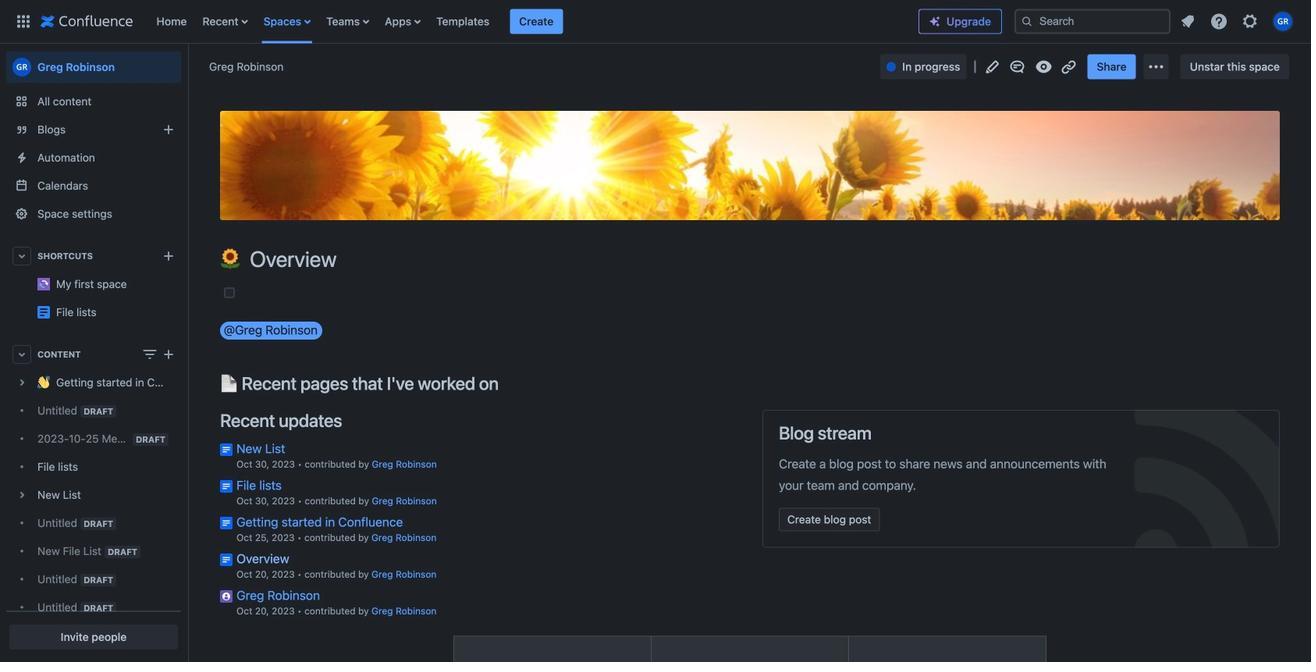 Task type: vqa. For each thing, say whether or not it's contained in the screenshot.
Stop watching icon
yes



Task type: locate. For each thing, give the bounding box(es) containing it.
search image
[[1021, 15, 1034, 28]]

Search field
[[1015, 9, 1171, 34]]

0 horizontal spatial list
[[149, 0, 919, 43]]

file lists image
[[37, 306, 50, 319]]

:sunflower: image
[[220, 249, 241, 269], [220, 249, 241, 269]]

tree
[[6, 369, 181, 662]]

stop watching image
[[1035, 57, 1054, 76]]

copy image
[[497, 374, 516, 392]]

1 horizontal spatial list
[[1174, 7, 1303, 36]]

collapse sidebar image
[[170, 52, 205, 83]]

global element
[[9, 0, 919, 43]]

change view image
[[141, 345, 159, 364]]

list item
[[510, 9, 563, 34]]

None search field
[[1015, 9, 1171, 34]]

banner
[[0, 0, 1312, 44]]

list
[[149, 0, 919, 43], [1174, 7, 1303, 36]]

copy link image
[[1060, 57, 1079, 76]]

confluence image
[[41, 12, 133, 31], [41, 12, 133, 31]]



Task type: describe. For each thing, give the bounding box(es) containing it.
help icon image
[[1210, 12, 1229, 31]]

tree inside space element
[[6, 369, 181, 662]]

add shortcut image
[[159, 247, 178, 266]]

list for the appswitcher icon
[[149, 0, 919, 43]]

notification icon image
[[1179, 12, 1198, 31]]

list for premium icon
[[1174, 7, 1303, 36]]

edit this page image
[[983, 57, 1002, 76]]

space element
[[0, 44, 187, 662]]

create a page image
[[159, 345, 178, 364]]

list item inside list
[[510, 9, 563, 34]]

appswitcher icon image
[[14, 12, 33, 31]]

settings icon image
[[1242, 12, 1260, 31]]

more actions image
[[1148, 57, 1166, 76]]

premium image
[[929, 15, 942, 28]]

create a blog image
[[159, 120, 178, 139]]



